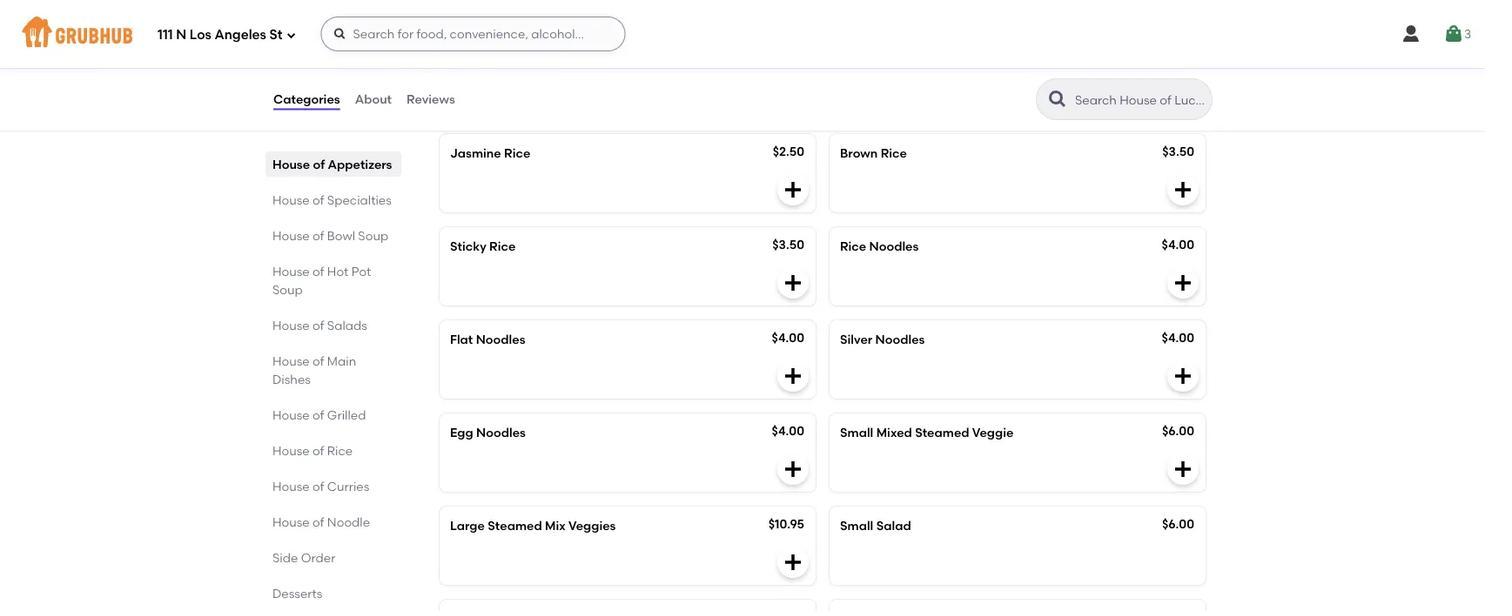 Task type: describe. For each thing, give the bounding box(es) containing it.
sticky
[[450, 239, 487, 254]]

$4.00 for rice noodles
[[1162, 237, 1195, 252]]

svg image inside 3 button
[[1444, 24, 1464, 44]]

house for house of specialties
[[273, 192, 310, 207]]

house of rice tab
[[273, 441, 394, 460]]

sliced.
[[450, 5, 487, 20]]

order for side order
[[301, 550, 336, 565]]

rice noodles
[[840, 239, 919, 254]]

salad
[[877, 519, 911, 534]]

1 vertical spatial steamed
[[488, 519, 542, 534]]

desserts
[[273, 586, 323, 601]]

order for side order side order
[[481, 75, 534, 97]]

categories button
[[273, 68, 341, 131]]

noodle
[[676, 0, 717, 2]]

dishes
[[273, 372, 311, 387]]

side order side order
[[436, 75, 534, 112]]

1 vertical spatial order
[[461, 99, 490, 112]]

house for house of curries
[[273, 479, 310, 494]]

house for house of bowl soup
[[273, 228, 310, 243]]

main
[[327, 354, 356, 368]]

noodle
[[327, 515, 370, 529]]

house of salads tab
[[273, 316, 394, 334]]

house of grilled tab
[[273, 406, 394, 424]]

Search House of Luck Thai BBQ search field
[[1074, 91, 1207, 108]]

desserts tab
[[273, 584, 394, 603]]

of for noodle
[[313, 515, 324, 529]]

mix
[[545, 519, 566, 534]]

brown rice
[[840, 146, 907, 161]]

of for salads
[[313, 318, 324, 333]]

small mixed steamed veggie
[[840, 426, 1014, 440]]

spout
[[583, 0, 617, 2]]

mixed
[[877, 426, 912, 440]]

appetizers
[[328, 157, 392, 172]]

house for house of hot pot soup
[[273, 264, 310, 279]]

$2.50
[[773, 144, 805, 159]]

svg image for silver noodles
[[1173, 366, 1194, 387]]

house of specialties tab
[[273, 191, 394, 209]]

side for side order
[[273, 550, 298, 565]]

house for house of rice
[[273, 443, 310, 458]]

brown
[[840, 146, 878, 161]]

duck broth soup,bean spout with rice noodle and duck sliced.
[[450, 0, 776, 20]]

house for house of salads
[[273, 318, 310, 333]]

0 vertical spatial steamed
[[915, 426, 970, 440]]

house of bowl soup tab
[[273, 226, 394, 245]]

about button
[[354, 68, 393, 131]]

soup,bean
[[518, 0, 581, 2]]

of for bowl
[[313, 228, 324, 243]]

svg image for large steamed mix veggies
[[783, 552, 804, 573]]

noodles for silver noodles
[[876, 332, 925, 347]]

and
[[720, 0, 743, 2]]

rice inside tab
[[327, 443, 353, 458]]

main navigation navigation
[[0, 0, 1485, 68]]

house of salads
[[273, 318, 367, 333]]

house of noodle
[[273, 515, 370, 529]]

0 vertical spatial soup
[[358, 228, 388, 243]]

house for house of grilled
[[273, 408, 310, 422]]

of for rice
[[313, 443, 324, 458]]

111 n los angeles st
[[158, 27, 283, 43]]

house of appetizers
[[273, 157, 392, 172]]

veggies
[[569, 519, 616, 534]]

house of noodle tab
[[273, 513, 394, 531]]

svg image inside 'main navigation' "navigation"
[[286, 30, 296, 40]]

side for side order side order
[[436, 75, 476, 97]]

Search for food, convenience, alcohol... search field
[[321, 17, 626, 51]]



Task type: locate. For each thing, give the bounding box(es) containing it.
of left grilled
[[313, 408, 324, 422]]

3 house from the top
[[273, 228, 310, 243]]

2 vertical spatial order
[[301, 550, 336, 565]]

house up side order
[[273, 515, 310, 529]]

st
[[270, 27, 283, 43]]

$6.00 for small mixed steamed veggie
[[1162, 424, 1195, 439]]

side inside "tab"
[[273, 550, 298, 565]]

house of specialties
[[273, 192, 392, 207]]

of for appetizers
[[313, 157, 325, 172]]

house down dishes
[[273, 408, 310, 422]]

2 duck from the left
[[746, 0, 776, 2]]

salads
[[327, 318, 367, 333]]

house inside house of salads tab
[[273, 318, 310, 333]]

los
[[190, 27, 211, 43]]

$6.00 for small salad
[[1162, 517, 1195, 532]]

0 horizontal spatial steamed
[[488, 519, 542, 534]]

silver noodles
[[840, 332, 925, 347]]

3 button
[[1444, 18, 1472, 50]]

2 $6.00 from the top
[[1162, 517, 1195, 532]]

about
[[355, 92, 392, 107]]

reviews button
[[406, 68, 456, 131]]

house up house of main dishes
[[273, 318, 310, 333]]

6 of from the top
[[313, 354, 324, 368]]

8 of from the top
[[313, 443, 324, 458]]

$4.00 for silver noodles
[[1162, 331, 1195, 345]]

categories
[[273, 92, 340, 107]]

steamed left mix
[[488, 519, 542, 534]]

rice
[[647, 0, 673, 2], [504, 146, 531, 161], [881, 146, 907, 161], [489, 239, 516, 254], [840, 239, 867, 254], [327, 443, 353, 458]]

search icon image
[[1047, 89, 1068, 110]]

house of curries
[[273, 479, 370, 494]]

noodles for flat noodles
[[476, 332, 525, 347]]

flat noodles
[[450, 332, 525, 347]]

house of bowl soup
[[273, 228, 388, 243]]

order
[[481, 75, 534, 97], [461, 99, 490, 112], [301, 550, 336, 565]]

111
[[158, 27, 173, 43]]

$4.00 for flat noodles
[[772, 331, 805, 345]]

9 of from the top
[[313, 479, 324, 494]]

1 vertical spatial side
[[436, 99, 458, 112]]

10 of from the top
[[313, 515, 324, 529]]

of for specialties
[[313, 192, 324, 207]]

silver
[[840, 332, 873, 347]]

0 vertical spatial small
[[840, 426, 874, 440]]

of left salads
[[313, 318, 324, 333]]

small for small mixed steamed veggie
[[840, 426, 874, 440]]

0 vertical spatial side
[[436, 75, 476, 97]]

house of main dishes tab
[[273, 352, 394, 388]]

small left salad
[[840, 519, 874, 534]]

4 house from the top
[[273, 264, 310, 279]]

house inside the 'house of appetizers' tab
[[273, 157, 310, 172]]

1 horizontal spatial soup
[[358, 228, 388, 243]]

house down house of grilled at the left bottom of the page
[[273, 443, 310, 458]]

side down the search for food, convenience, alcohol... search box
[[436, 75, 476, 97]]

veggie
[[972, 426, 1014, 440]]

house for house of noodle
[[273, 515, 310, 529]]

1 duck from the left
[[450, 0, 480, 2]]

noodles for rice noodles
[[869, 239, 919, 254]]

house inside house of bowl soup tab
[[273, 228, 310, 243]]

pot
[[352, 264, 371, 279]]

house of curries tab
[[273, 477, 394, 495]]

of down house of grilled at the left bottom of the page
[[313, 443, 324, 458]]

soup inside house of hot pot soup
[[273, 282, 303, 297]]

$10.95
[[769, 517, 805, 532]]

jasmine rice
[[450, 146, 531, 161]]

8 house from the top
[[273, 443, 310, 458]]

of inside tab
[[313, 157, 325, 172]]

svg image for rice noodles
[[1173, 273, 1194, 294]]

0 vertical spatial $6.00
[[1162, 424, 1195, 439]]

of left the 'curries'
[[313, 479, 324, 494]]

svg image
[[1401, 24, 1422, 44], [1444, 24, 1464, 44], [333, 27, 347, 41], [783, 180, 804, 200], [783, 459, 804, 480], [1173, 459, 1194, 480]]

svg image for sticky rice
[[783, 273, 804, 294]]

9 house from the top
[[273, 479, 310, 494]]

$3.50 for sticky rice
[[773, 237, 805, 252]]

steamed
[[915, 426, 970, 440], [488, 519, 542, 534]]

of up house of specialties
[[313, 157, 325, 172]]

egg
[[450, 426, 473, 440]]

of
[[313, 157, 325, 172], [313, 192, 324, 207], [313, 228, 324, 243], [313, 264, 324, 279], [313, 318, 324, 333], [313, 354, 324, 368], [313, 408, 324, 422], [313, 443, 324, 458], [313, 479, 324, 494], [313, 515, 324, 529]]

rice inside duck broth soup,bean spout with rice noodle and duck sliced.
[[647, 0, 673, 2]]

egg noodles
[[450, 426, 526, 440]]

of inside house of hot pot soup
[[313, 264, 324, 279]]

specialties
[[327, 192, 392, 207]]

house of hot pot soup tab
[[273, 262, 394, 299]]

3 of from the top
[[313, 228, 324, 243]]

of for main
[[313, 354, 324, 368]]

small left mixed
[[840, 426, 874, 440]]

house inside house of noodle tab
[[273, 515, 310, 529]]

soup right bowl
[[358, 228, 388, 243]]

house up dishes
[[273, 354, 310, 368]]

1 vertical spatial $6.00
[[1162, 517, 1195, 532]]

6 house from the top
[[273, 354, 310, 368]]

svg image for flat noodles
[[783, 366, 804, 387]]

1 horizontal spatial duck
[[746, 0, 776, 2]]

curries
[[327, 479, 370, 494]]

steamed right mixed
[[915, 426, 970, 440]]

svg image for brown rice
[[1173, 180, 1194, 200]]

house of appetizers tab
[[273, 155, 394, 173]]

house for house of appetizers
[[273, 157, 310, 172]]

grilled
[[327, 408, 366, 422]]

4 of from the top
[[313, 264, 324, 279]]

noodles
[[869, 239, 919, 254], [476, 332, 525, 347], [876, 332, 925, 347], [476, 426, 526, 440]]

house inside house of hot pot soup
[[273, 264, 310, 279]]

of left bowl
[[313, 228, 324, 243]]

small
[[840, 426, 874, 440], [840, 519, 874, 534]]

0 vertical spatial $3.50
[[1163, 144, 1195, 159]]

house of main dishes
[[273, 354, 356, 387]]

soup up house of salads
[[273, 282, 303, 297]]

noodles for egg noodles
[[476, 426, 526, 440]]

of inside house of main dishes
[[313, 354, 324, 368]]

1 horizontal spatial $3.50
[[1163, 144, 1195, 159]]

house inside house of rice tab
[[273, 443, 310, 458]]

house inside house of grilled tab
[[273, 408, 310, 422]]

$3.50 for brown rice
[[1163, 144, 1195, 159]]

2 of from the top
[[313, 192, 324, 207]]

house inside house of curries tab
[[273, 479, 310, 494]]

hot
[[327, 264, 349, 279]]

n
[[176, 27, 187, 43]]

side up desserts
[[273, 550, 298, 565]]

0 horizontal spatial duck
[[450, 0, 480, 2]]

of up house of bowl soup
[[313, 192, 324, 207]]

house down house of rice
[[273, 479, 310, 494]]

$4.00 for egg noodles
[[772, 424, 805, 439]]

order down house of noodle
[[301, 550, 336, 565]]

of for hot
[[313, 264, 324, 279]]

bowl
[[327, 228, 355, 243]]

7 of from the top
[[313, 408, 324, 422]]

0 horizontal spatial $3.50
[[773, 237, 805, 252]]

broth
[[483, 0, 515, 2]]

house up house of bowl soup
[[273, 192, 310, 207]]

2 vertical spatial side
[[273, 550, 298, 565]]

side up jasmine
[[436, 99, 458, 112]]

large steamed mix veggies
[[450, 519, 616, 534]]

house left hot
[[273, 264, 310, 279]]

of for grilled
[[313, 408, 324, 422]]

large
[[450, 519, 485, 534]]

$4.00
[[1162, 237, 1195, 252], [772, 331, 805, 345], [1162, 331, 1195, 345], [772, 424, 805, 439]]

house inside house of specialties tab
[[273, 192, 310, 207]]

order right 'reviews' button
[[461, 99, 490, 112]]

7 house from the top
[[273, 408, 310, 422]]

duck right and
[[746, 0, 776, 2]]

reviews
[[407, 92, 455, 107]]

small for small salad
[[840, 519, 874, 534]]

svg image
[[286, 30, 296, 40], [1173, 180, 1194, 200], [783, 273, 804, 294], [1173, 273, 1194, 294], [783, 366, 804, 387], [1173, 366, 1194, 387], [783, 552, 804, 573]]

house for house of main dishes
[[273, 354, 310, 368]]

house inside house of main dishes
[[273, 354, 310, 368]]

1 horizontal spatial steamed
[[915, 426, 970, 440]]

house of rice
[[273, 443, 353, 458]]

0 vertical spatial order
[[481, 75, 534, 97]]

sticky rice
[[450, 239, 516, 254]]

house of hot pot soup
[[273, 264, 371, 297]]

2 house from the top
[[273, 192, 310, 207]]

angeles
[[215, 27, 266, 43]]

of left noodle
[[313, 515, 324, 529]]

order inside "tab"
[[301, 550, 336, 565]]

1 vertical spatial soup
[[273, 282, 303, 297]]

2 small from the top
[[840, 519, 874, 534]]

house left bowl
[[273, 228, 310, 243]]

soup
[[358, 228, 388, 243], [273, 282, 303, 297]]

1 small from the top
[[840, 426, 874, 440]]

0 horizontal spatial soup
[[273, 282, 303, 297]]

side
[[436, 75, 476, 97], [436, 99, 458, 112], [273, 550, 298, 565]]

1 vertical spatial small
[[840, 519, 874, 534]]

flat
[[450, 332, 473, 347]]

of left hot
[[313, 264, 324, 279]]

5 house from the top
[[273, 318, 310, 333]]

$6.00
[[1162, 424, 1195, 439], [1162, 517, 1195, 532]]

house of grilled
[[273, 408, 366, 422]]

order down the search for food, convenience, alcohol... search box
[[481, 75, 534, 97]]

3
[[1464, 26, 1472, 41]]

$3.50
[[1163, 144, 1195, 159], [773, 237, 805, 252]]

1 $6.00 from the top
[[1162, 424, 1195, 439]]

5 of from the top
[[313, 318, 324, 333]]

house
[[273, 157, 310, 172], [273, 192, 310, 207], [273, 228, 310, 243], [273, 264, 310, 279], [273, 318, 310, 333], [273, 354, 310, 368], [273, 408, 310, 422], [273, 443, 310, 458], [273, 479, 310, 494], [273, 515, 310, 529]]

10 house from the top
[[273, 515, 310, 529]]

of for curries
[[313, 479, 324, 494]]

with
[[620, 0, 644, 2]]

side order tab
[[273, 549, 394, 567]]

side order
[[273, 550, 336, 565]]

house up house of specialties
[[273, 157, 310, 172]]

duck
[[450, 0, 480, 2], [746, 0, 776, 2]]

1 house from the top
[[273, 157, 310, 172]]

duck up sliced.
[[450, 0, 480, 2]]

1 vertical spatial $3.50
[[773, 237, 805, 252]]

small salad
[[840, 519, 911, 534]]

of left main
[[313, 354, 324, 368]]

1 of from the top
[[313, 157, 325, 172]]

jasmine
[[450, 146, 501, 161]]

duck broth soup,bean spout with rice noodle and duck sliced. button
[[440, 0, 816, 39]]



Task type: vqa. For each thing, say whether or not it's contained in the screenshot.
MADE
no



